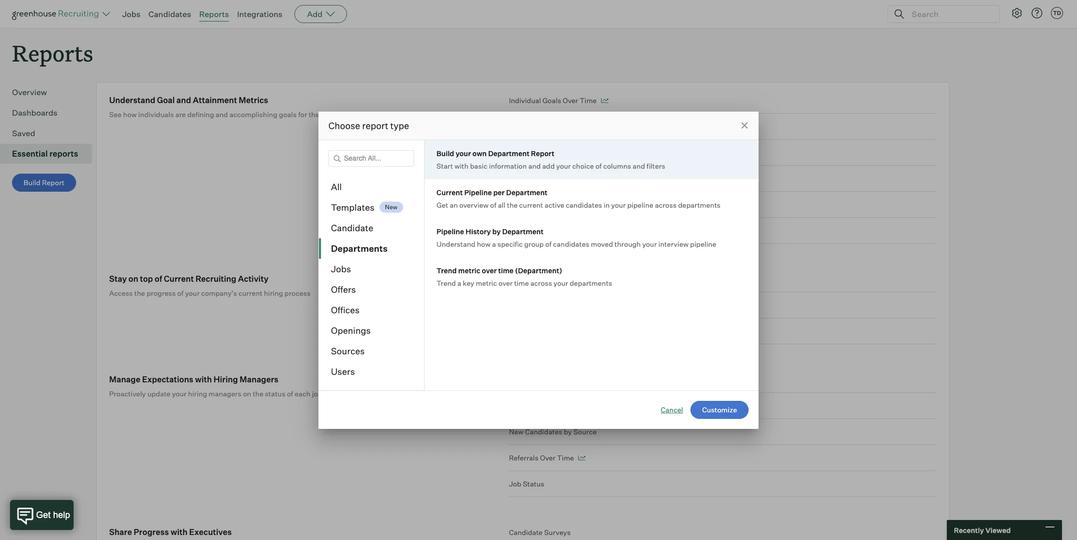 Task type: describe. For each thing, give the bounding box(es) containing it.
candidate surveys link
[[509, 528, 937, 541]]

add
[[307, 9, 323, 19]]

new candidates by source link
[[509, 419, 937, 445]]

reports
[[49, 149, 78, 159]]

dashboards link
[[12, 107, 88, 119]]

attainment inside understand goal and attainment metrics see how individuals are defining and accomplishing goals for their own personal and team development
[[193, 95, 237, 105]]

new for new candidates by source
[[509, 428, 524, 436]]

attainment for time to submit scorecards goal attainment
[[617, 148, 654, 157]]

manage expectations with hiring managers proactively update your hiring managers on the status of each job
[[109, 375, 322, 398]]

across inside trend metric over time (department) trend a key metric over time across your departments
[[531, 279, 552, 287]]

understand inside understand goal and attainment metrics see how individuals are defining and accomplishing goals for their own personal and team development
[[109, 95, 155, 105]]

each
[[295, 390, 311, 398]]

candidate surveys
[[509, 529, 571, 537]]

offices
[[331, 304, 360, 315]]

of right top
[[155, 274, 162, 284]]

1 vertical spatial metric
[[476, 279, 497, 287]]

managers
[[240, 375, 279, 385]]

how inside understand goal and attainment metrics see how individuals are defining and accomplishing goals for their own personal and team development
[[123, 110, 137, 119]]

add button
[[295, 5, 347, 23]]

report inside the build report button
[[42, 178, 64, 187]]

status
[[523, 480, 545, 489]]

understand inside pipeline history by department understand how a specific group of candidates moved through your interview pipeline
[[437, 240, 476, 248]]

pipeline for interview
[[690, 240, 717, 248]]

goal for time to approve offer goal attainment
[[583, 227, 598, 235]]

0 horizontal spatial over
[[482, 266, 497, 275]]

1 horizontal spatial job
[[576, 275, 589, 284]]

share
[[109, 528, 132, 538]]

td button
[[1052, 7, 1064, 19]]

expectations
[[142, 375, 193, 385]]

applications
[[561, 174, 602, 183]]

0 vertical spatial metric
[[458, 266, 481, 275]]

per
[[564, 275, 575, 284]]

new candidates by source
[[509, 428, 597, 436]]

time to submit scorecards goal attainment link
[[509, 140, 937, 166]]

templates
[[331, 202, 375, 213]]

0 horizontal spatial job
[[509, 480, 522, 489]]

scorecards
[[561, 148, 599, 157]]

build report button
[[12, 174, 76, 192]]

icon chart image for time to review applications goal attainment
[[661, 176, 669, 181]]

time for submit
[[509, 148, 526, 157]]

with for share progress with executives
[[171, 528, 188, 538]]

progress
[[147, 289, 176, 298]]

openings
[[331, 325, 371, 336]]

team
[[385, 110, 401, 119]]

on inside manage expectations with hiring managers proactively update your hiring managers on the status of each job
[[243, 390, 251, 398]]

integrations
[[237, 9, 283, 19]]

of inside the "build your own department report start with basic information and add your choice of columns and filters"
[[596, 162, 602, 170]]

per
[[494, 188, 505, 197]]

current pipeline per department get an overview of all the current active candidates in your pipeline across departments
[[437, 188, 721, 209]]

attainment for time to approve offer goal attainment
[[600, 227, 637, 235]]

in
[[604, 201, 610, 209]]

0 horizontal spatial over
[[540, 454, 556, 462]]

active
[[545, 201, 565, 209]]

history
[[466, 227, 491, 236]]

and left add
[[529, 162, 541, 170]]

(department)
[[515, 266, 563, 275]]

essential
[[12, 149, 48, 159]]

candidates link
[[149, 9, 191, 19]]

time for approve
[[509, 227, 526, 235]]

choose report type dialog
[[319, 111, 759, 429]]

surveys
[[544, 529, 571, 537]]

recruiting
[[196, 274, 236, 284]]

get
[[437, 201, 448, 209]]

department for group
[[502, 227, 544, 236]]

jobs inside choose report type dialog
[[331, 263, 351, 274]]

individuals
[[138, 110, 174, 119]]

hiring
[[214, 375, 238, 385]]

customize button
[[691, 401, 749, 419]]

update
[[147, 390, 171, 398]]

your inside manage expectations with hiring managers proactively update your hiring managers on the status of each job
[[172, 390, 187, 398]]

sources
[[331, 345, 365, 356]]

development
[[403, 110, 446, 119]]

time to approve offer goal attainment
[[509, 227, 637, 235]]

icon chart image for time to schedule available candidate goal attainment
[[692, 202, 700, 207]]

current pipeline per job
[[509, 275, 589, 284]]

build your own department report start with basic information and add your choice of columns and filters
[[437, 149, 666, 170]]

share progress with executives
[[109, 528, 232, 538]]

see
[[109, 110, 122, 119]]

1 vertical spatial over
[[499, 279, 513, 287]]

1 vertical spatial reports
[[12, 38, 93, 68]]

time for schedule
[[509, 200, 526, 209]]

cancel
[[661, 406, 683, 414]]

pipeline inside pipeline history by department understand how a specific group of candidates moved through your interview pipeline
[[437, 227, 464, 236]]

customize
[[702, 406, 737, 414]]

viewed
[[986, 526, 1011, 535]]

key
[[463, 279, 475, 287]]

overview
[[12, 87, 47, 97]]

proactively
[[109, 390, 146, 398]]

to for submit
[[528, 148, 534, 157]]

candidate for candidate surveys
[[509, 529, 543, 537]]

filters
[[647, 162, 666, 170]]

accomplishing
[[230, 110, 278, 119]]

start
[[437, 162, 453, 170]]

own inside the "build your own department report start with basic information and add your choice of columns and filters"
[[473, 149, 487, 158]]

attainment for time to review applications goal attainment
[[620, 174, 657, 183]]

and right defining
[[216, 110, 228, 119]]

current pipeline per job link
[[509, 274, 937, 293]]

current for current pipeline per job
[[509, 275, 534, 284]]

of inside current pipeline per department get an overview of all the current active candidates in your pipeline across departments
[[490, 201, 497, 209]]

saved link
[[12, 127, 88, 139]]

your right add
[[557, 162, 571, 170]]

through
[[615, 240, 641, 248]]

top
[[140, 274, 153, 284]]

the inside stay on top of current recruiting activity access the progress of your company's current hiring process
[[134, 289, 145, 298]]

of inside manage expectations with hiring managers proactively update your hiring managers on the status of each job
[[287, 390, 293, 398]]

a for specific
[[492, 240, 496, 248]]

pipeline for current pipeline per department get an overview of all the current active candidates in your pipeline across departments
[[464, 188, 492, 197]]

dashboards
[[12, 108, 58, 118]]

candidates inside current pipeline per department get an overview of all the current active candidates in your pipeline across departments
[[566, 201, 602, 209]]

of right progress
[[177, 289, 184, 298]]

reports link
[[199, 9, 229, 19]]

personal
[[341, 110, 369, 119]]

interview
[[659, 240, 689, 248]]

time to submit scorecards goal attainment
[[509, 148, 654, 157]]

icon chart image for individual goals over time
[[601, 98, 609, 103]]

departments inside trend metric over time (department) trend a key metric over time across your departments
[[570, 279, 612, 287]]

managers
[[209, 390, 242, 398]]

job status link
[[509, 472, 937, 498]]

overview link
[[12, 86, 88, 98]]

time to review applications goal attainment
[[509, 174, 657, 183]]

activity
[[238, 274, 269, 284]]

time to schedule available candidate goal attainment
[[509, 200, 688, 209]]

and left filters
[[633, 162, 645, 170]]

across inside current pipeline per department get an overview of all the current active candidates in your pipeline across departments
[[655, 201, 677, 209]]

report
[[362, 120, 389, 131]]

access
[[109, 289, 133, 298]]

goal for time to review applications goal attainment
[[604, 174, 619, 183]]

review
[[536, 174, 559, 183]]

time right goals
[[580, 96, 597, 105]]

candidates inside pipeline history by department understand how a specific group of candidates moved through your interview pipeline
[[553, 240, 590, 248]]



Task type: vqa. For each thing, say whether or not it's contained in the screenshot.


Task type: locate. For each thing, give the bounding box(es) containing it.
1 horizontal spatial pipeline
[[690, 240, 717, 248]]

choose report type
[[329, 120, 409, 131]]

1 vertical spatial own
[[473, 149, 487, 158]]

1 horizontal spatial current
[[437, 188, 463, 197]]

new up referrals
[[509, 428, 524, 436]]

over right referrals
[[540, 454, 556, 462]]

type
[[391, 120, 409, 131]]

with right progress
[[171, 528, 188, 538]]

goal up columns
[[600, 148, 615, 157]]

attainment up interview
[[651, 200, 688, 209]]

a inside trend metric over time (department) trend a key metric over time across your departments
[[458, 279, 462, 287]]

job left status
[[509, 480, 522, 489]]

moved
[[591, 240, 613, 248]]

status
[[265, 390, 285, 398]]

candidate for candidate
[[331, 222, 374, 233]]

candidates
[[149, 9, 191, 19], [525, 428, 563, 436]]

current inside current pipeline per department get an overview of all the current active candidates in your pipeline across departments
[[519, 201, 543, 209]]

submit
[[536, 148, 560, 157]]

1 vertical spatial over
[[540, 454, 556, 462]]

own up basic
[[473, 149, 487, 158]]

by right the history
[[493, 227, 501, 236]]

specific
[[498, 240, 523, 248]]

reports down greenhouse recruiting image
[[12, 38, 93, 68]]

department down review
[[506, 188, 548, 197]]

recently
[[954, 526, 984, 535]]

0 vertical spatial time
[[498, 266, 514, 275]]

candidate inside choose report type dialog
[[331, 222, 374, 233]]

metric
[[458, 266, 481, 275], [476, 279, 497, 287]]

Search All... text field
[[329, 150, 414, 167]]

departments down moved
[[570, 279, 612, 287]]

manage
[[109, 375, 140, 385]]

your right in
[[611, 201, 626, 209]]

with left hiring at bottom left
[[195, 375, 212, 385]]

essential reports
[[12, 149, 78, 159]]

1 to from the top
[[528, 148, 534, 157]]

0 horizontal spatial own
[[326, 110, 339, 119]]

0 vertical spatial over
[[482, 266, 497, 275]]

candidates down time to approve offer goal attainment
[[553, 240, 590, 248]]

the down top
[[134, 289, 145, 298]]

current down (department)
[[509, 275, 534, 284]]

with inside manage expectations with hiring managers proactively update your hiring managers on the status of each job
[[195, 375, 212, 385]]

1 horizontal spatial new
[[509, 428, 524, 436]]

metric up "key"
[[458, 266, 481, 275]]

pipeline down (department)
[[536, 275, 562, 284]]

by inside new candidates by source link
[[564, 428, 572, 436]]

greenhouse recruiting image
[[12, 8, 102, 20]]

integrations link
[[237, 9, 283, 19]]

defining
[[187, 110, 214, 119]]

candidates left in
[[566, 201, 602, 209]]

hiring left the managers
[[188, 390, 207, 398]]

goals
[[279, 110, 297, 119]]

departments inside current pipeline per department get an overview of all the current active candidates in your pipeline across departments
[[678, 201, 721, 209]]

are
[[175, 110, 186, 119]]

1 vertical spatial across
[[531, 279, 552, 287]]

current inside stay on top of current recruiting activity access the progress of your company's current hiring process
[[239, 289, 263, 298]]

candidate left 'surveys'
[[509, 529, 543, 537]]

own inside understand goal and attainment metrics see how individuals are defining and accomplishing goals for their own personal and team development
[[326, 110, 339, 119]]

time down information
[[509, 174, 526, 183]]

2 vertical spatial pipeline
[[536, 275, 562, 284]]

your down (department)
[[554, 279, 568, 287]]

current inside stay on top of current recruiting activity access the progress of your company's current hiring process
[[164, 274, 194, 284]]

referrals over time
[[509, 454, 574, 462]]

build report
[[24, 178, 64, 187]]

hiring inside stay on top of current recruiting activity access the progress of your company's current hiring process
[[264, 289, 283, 298]]

metric right "key"
[[476, 279, 497, 287]]

reports right candidates link
[[199, 9, 229, 19]]

2 vertical spatial the
[[253, 390, 264, 398]]

individual goals over time
[[509, 96, 597, 105]]

current up progress
[[164, 274, 194, 284]]

your up basic
[[456, 149, 471, 158]]

report down essential reports link
[[42, 178, 64, 187]]

by for candidates
[[564, 428, 572, 436]]

jobs up offers
[[331, 263, 351, 274]]

current up an
[[437, 188, 463, 197]]

pipeline right in
[[628, 201, 654, 209]]

new right templates
[[385, 204, 398, 211]]

attainment
[[193, 95, 237, 105], [617, 148, 654, 157], [620, 174, 657, 183], [651, 200, 688, 209], [600, 227, 637, 235]]

and up "report"
[[371, 110, 383, 119]]

to for schedule
[[528, 200, 534, 209]]

0 vertical spatial understand
[[109, 95, 155, 105]]

1 horizontal spatial how
[[477, 240, 491, 248]]

with for manage expectations with hiring managers proactively update your hiring managers on the status of each job
[[195, 375, 212, 385]]

the inside current pipeline per department get an overview of all the current active candidates in your pipeline across departments
[[507, 201, 518, 209]]

time down specific
[[498, 266, 514, 275]]

on inside stay on top of current recruiting activity access the progress of your company's current hiring process
[[129, 274, 138, 284]]

all
[[331, 181, 342, 192]]

1 vertical spatial the
[[134, 289, 145, 298]]

pipeline inside current pipeline per department get an overview of all the current active candidates in your pipeline across departments
[[464, 188, 492, 197]]

time for review
[[509, 174, 526, 183]]

executives
[[189, 528, 232, 538]]

1 vertical spatial jobs
[[331, 263, 351, 274]]

0 vertical spatial on
[[129, 274, 138, 284]]

choose
[[329, 120, 360, 131]]

pipeline inside pipeline history by department understand how a specific group of candidates moved through your interview pipeline
[[690, 240, 717, 248]]

1 vertical spatial pipeline
[[437, 227, 464, 236]]

the inside manage expectations with hiring managers proactively update your hiring managers on the status of each job
[[253, 390, 264, 398]]

new inside choose report type dialog
[[385, 204, 398, 211]]

0 horizontal spatial current
[[239, 289, 263, 298]]

goal right in
[[635, 200, 650, 209]]

goal up individuals at the left top of page
[[157, 95, 175, 105]]

time to approve offer goal attainment link
[[509, 218, 937, 244]]

current down activity
[[239, 289, 263, 298]]

company's
[[201, 289, 237, 298]]

a for key
[[458, 279, 462, 287]]

0 horizontal spatial on
[[129, 274, 138, 284]]

1 vertical spatial new
[[509, 428, 524, 436]]

of right choice
[[596, 162, 602, 170]]

0 vertical spatial departments
[[678, 201, 721, 209]]

your right through
[[643, 240, 657, 248]]

across up interview
[[655, 201, 677, 209]]

over down the history
[[482, 266, 497, 275]]

0 horizontal spatial across
[[531, 279, 552, 287]]

Search text field
[[910, 7, 991, 21]]

1 horizontal spatial report
[[531, 149, 555, 158]]

1 horizontal spatial candidate
[[509, 529, 543, 537]]

1 vertical spatial hiring
[[188, 390, 207, 398]]

0 vertical spatial the
[[507, 201, 518, 209]]

candidates up referrals over time
[[525, 428, 563, 436]]

candidate down templates
[[331, 222, 374, 233]]

attainment up defining
[[193, 95, 237, 105]]

to left schedule
[[528, 200, 534, 209]]

0 horizontal spatial reports
[[12, 38, 93, 68]]

understand goal and attainment metrics see how individuals are defining and accomplishing goals for their own personal and team development
[[109, 95, 446, 119]]

to left submit
[[528, 148, 534, 157]]

goals
[[543, 96, 561, 105]]

2 vertical spatial with
[[171, 528, 188, 538]]

current for current pipeline per department get an overview of all the current active candidates in your pipeline across departments
[[437, 188, 463, 197]]

0 vertical spatial department
[[488, 149, 530, 158]]

with inside the "build your own department report start with basic information and add your choice of columns and filters"
[[455, 162, 469, 170]]

3 to from the top
[[528, 200, 534, 209]]

goal
[[157, 95, 175, 105], [600, 148, 615, 157], [604, 174, 619, 183], [635, 200, 650, 209], [583, 227, 598, 235]]

your inside trend metric over time (department) trend a key metric over time across your departments
[[554, 279, 568, 287]]

0 horizontal spatial candidate
[[331, 222, 374, 233]]

reports
[[199, 9, 229, 19], [12, 38, 93, 68]]

time down (department)
[[514, 279, 529, 287]]

to for review
[[528, 174, 534, 183]]

pipeline
[[464, 188, 492, 197], [437, 227, 464, 236], [536, 275, 562, 284]]

offers
[[331, 284, 356, 295]]

how right see
[[123, 110, 137, 119]]

1 trend from the top
[[437, 266, 457, 275]]

all
[[498, 201, 506, 209]]

1 horizontal spatial over
[[499, 279, 513, 287]]

1 vertical spatial with
[[195, 375, 212, 385]]

attainment up columns
[[617, 148, 654, 157]]

job right the per
[[576, 275, 589, 284]]

department inside pipeline history by department understand how a specific group of candidates moved through your interview pipeline
[[502, 227, 544, 236]]

department inside the "build your own department report start with basic information and add your choice of columns and filters"
[[488, 149, 530, 158]]

0 vertical spatial candidates
[[566, 201, 602, 209]]

0 horizontal spatial hiring
[[188, 390, 207, 398]]

individual
[[509, 96, 541, 105]]

0 horizontal spatial report
[[42, 178, 64, 187]]

your inside pipeline history by department understand how a specific group of candidates moved through your interview pipeline
[[643, 240, 657, 248]]

1 horizontal spatial build
[[437, 149, 454, 158]]

time up information
[[509, 148, 526, 157]]

how down the history
[[477, 240, 491, 248]]

td button
[[1050, 5, 1066, 21]]

1 vertical spatial how
[[477, 240, 491, 248]]

time down new candidates by source
[[557, 454, 574, 462]]

of down approve
[[546, 240, 552, 248]]

0 vertical spatial over
[[563, 96, 578, 105]]

how
[[123, 110, 137, 119], [477, 240, 491, 248]]

your left company's
[[185, 289, 200, 298]]

build for build your own department report start with basic information and add your choice of columns and filters
[[437, 149, 454, 158]]

1 horizontal spatial jobs
[[331, 263, 351, 274]]

recently viewed
[[954, 526, 1011, 535]]

0 horizontal spatial current
[[164, 274, 194, 284]]

time right all
[[509, 200, 526, 209]]

1 horizontal spatial across
[[655, 201, 677, 209]]

current inside current pipeline per department get an overview of all the current active candidates in your pipeline across departments
[[437, 188, 463, 197]]

departments
[[678, 201, 721, 209], [570, 279, 612, 287]]

0 vertical spatial by
[[493, 227, 501, 236]]

attainment down filters
[[620, 174, 657, 183]]

0 horizontal spatial jobs
[[122, 9, 141, 19]]

for
[[298, 110, 307, 119]]

on down managers
[[243, 390, 251, 398]]

goal right offer
[[583, 227, 598, 235]]

1 vertical spatial a
[[458, 279, 462, 287]]

hiring inside manage expectations with hiring managers proactively update your hiring managers on the status of each job
[[188, 390, 207, 398]]

2 horizontal spatial pipeline
[[536, 275, 562, 284]]

0 horizontal spatial time
[[498, 266, 514, 275]]

with right the start
[[455, 162, 469, 170]]

with
[[455, 162, 469, 170], [195, 375, 212, 385], [171, 528, 188, 538]]

the right all
[[507, 201, 518, 209]]

departments
[[331, 243, 388, 254]]

0 horizontal spatial build
[[24, 178, 40, 187]]

1 horizontal spatial by
[[564, 428, 572, 436]]

0 vertical spatial trend
[[437, 266, 457, 275]]

the
[[507, 201, 518, 209], [134, 289, 145, 298], [253, 390, 264, 398]]

of left each
[[287, 390, 293, 398]]

1 vertical spatial trend
[[437, 279, 456, 287]]

goal inside understand goal and attainment metrics see how individuals are defining and accomplishing goals for their own personal and team development
[[157, 95, 175, 105]]

1 vertical spatial pipeline
[[690, 240, 717, 248]]

1 vertical spatial candidates
[[553, 240, 590, 248]]

pipeline for current pipeline per job
[[536, 275, 562, 284]]

new for new
[[385, 204, 398, 211]]

a left "key"
[[458, 279, 462, 287]]

2 horizontal spatial current
[[509, 275, 534, 284]]

their
[[309, 110, 324, 119]]

pipeline history by department understand how a specific group of candidates moved through your interview pipeline
[[437, 227, 717, 248]]

attainment up through
[[600, 227, 637, 235]]

candidate right available
[[600, 200, 633, 209]]

of inside pipeline history by department understand how a specific group of candidates moved through your interview pipeline
[[546, 240, 552, 248]]

understand
[[109, 95, 155, 105], [437, 240, 476, 248]]

department
[[488, 149, 530, 158], [506, 188, 548, 197], [502, 227, 544, 236]]

of
[[596, 162, 602, 170], [490, 201, 497, 209], [546, 240, 552, 248], [155, 274, 162, 284], [177, 289, 184, 298], [287, 390, 293, 398]]

0 vertical spatial report
[[531, 149, 555, 158]]

schedule
[[536, 200, 567, 209]]

0 horizontal spatial departments
[[570, 279, 612, 287]]

0 vertical spatial with
[[455, 162, 469, 170]]

a
[[492, 240, 496, 248], [458, 279, 462, 287]]

saved
[[12, 128, 35, 138]]

0 vertical spatial current
[[519, 201, 543, 209]]

your inside current pipeline per department get an overview of all the current active candidates in your pipeline across departments
[[611, 201, 626, 209]]

and up are at left
[[177, 95, 191, 105]]

over right goals
[[563, 96, 578, 105]]

0 vertical spatial reports
[[199, 9, 229, 19]]

1 horizontal spatial current
[[519, 201, 543, 209]]

build up the start
[[437, 149, 454, 158]]

0 horizontal spatial with
[[171, 528, 188, 538]]

1 horizontal spatial on
[[243, 390, 251, 398]]

department inside current pipeline per department get an overview of all the current active candidates in your pipeline across departments
[[506, 188, 548, 197]]

current left 'active'
[[519, 201, 543, 209]]

to up "group"
[[528, 227, 534, 235]]

1 horizontal spatial with
[[195, 375, 212, 385]]

over right "key"
[[499, 279, 513, 287]]

1 horizontal spatial over
[[563, 96, 578, 105]]

to for approve
[[528, 227, 534, 235]]

pipeline up overview
[[464, 188, 492, 197]]

0 horizontal spatial a
[[458, 279, 462, 287]]

by left the 'source'
[[564, 428, 572, 436]]

jobs link
[[122, 9, 141, 19]]

4 to from the top
[[528, 227, 534, 235]]

1 vertical spatial build
[[24, 178, 40, 187]]

report up add
[[531, 149, 555, 158]]

icon chart image for referrals over time
[[578, 456, 586, 461]]

of left all
[[490, 201, 497, 209]]

departments up time to approve offer goal attainment link
[[678, 201, 721, 209]]

on left top
[[129, 274, 138, 284]]

job
[[312, 390, 322, 398]]

0 vertical spatial pipeline
[[464, 188, 492, 197]]

and
[[177, 95, 191, 105], [216, 110, 228, 119], [371, 110, 383, 119], [529, 162, 541, 170], [633, 162, 645, 170]]

0 vertical spatial across
[[655, 201, 677, 209]]

time up specific
[[509, 227, 526, 235]]

goal down columns
[[604, 174, 619, 183]]

td
[[1053, 10, 1062, 17]]

0 vertical spatial new
[[385, 204, 398, 211]]

essential reports link
[[12, 148, 88, 160]]

goal for time to submit scorecards goal attainment
[[600, 148, 615, 157]]

pipeline right interview
[[690, 240, 717, 248]]

hiring left process on the bottom left of the page
[[264, 289, 283, 298]]

1 vertical spatial candidates
[[525, 428, 563, 436]]

1 vertical spatial on
[[243, 390, 251, 398]]

1 vertical spatial candidate
[[331, 222, 374, 233]]

configure image
[[1011, 7, 1023, 19]]

candidates
[[566, 201, 602, 209], [553, 240, 590, 248]]

basic
[[470, 162, 488, 170]]

candidates right jobs link
[[149, 9, 191, 19]]

an
[[450, 201, 458, 209]]

1 horizontal spatial the
[[253, 390, 264, 398]]

report inside the "build your own department report start with basic information and add your choice of columns and filters"
[[531, 149, 555, 158]]

2 to from the top
[[528, 174, 534, 183]]

your inside stay on top of current recruiting activity access the progress of your company's current hiring process
[[185, 289, 200, 298]]

pipeline down an
[[437, 227, 464, 236]]

a left specific
[[492, 240, 496, 248]]

to left review
[[528, 174, 534, 183]]

by
[[493, 227, 501, 236], [564, 428, 572, 436]]

0 horizontal spatial candidates
[[149, 9, 191, 19]]

own right their at the left top of the page
[[326, 110, 339, 119]]

0 vertical spatial pipeline
[[628, 201, 654, 209]]

1 horizontal spatial understand
[[437, 240, 476, 248]]

2 vertical spatial department
[[502, 227, 544, 236]]

build inside button
[[24, 178, 40, 187]]

the down managers
[[253, 390, 264, 398]]

build for build report
[[24, 178, 40, 187]]

by inside pipeline history by department understand how a specific group of candidates moved through your interview pipeline
[[493, 227, 501, 236]]

0 vertical spatial job
[[576, 275, 589, 284]]

0 vertical spatial candidate
[[600, 200, 633, 209]]

pipeline for your
[[628, 201, 654, 209]]

1 horizontal spatial time
[[514, 279, 529, 287]]

department up "group"
[[502, 227, 544, 236]]

1 horizontal spatial own
[[473, 149, 487, 158]]

add
[[542, 162, 555, 170]]

0 horizontal spatial pipeline
[[628, 201, 654, 209]]

0 vertical spatial jobs
[[122, 9, 141, 19]]

department up information
[[488, 149, 530, 158]]

a inside pipeline history by department understand how a specific group of candidates moved through your interview pipeline
[[492, 240, 496, 248]]

1 horizontal spatial candidates
[[525, 428, 563, 436]]

by for history
[[493, 227, 501, 236]]

users
[[331, 366, 355, 377]]

0 vertical spatial candidates
[[149, 9, 191, 19]]

1 vertical spatial current
[[239, 289, 263, 298]]

across
[[655, 201, 677, 209], [531, 279, 552, 287]]

icon chart image
[[601, 98, 609, 103], [661, 176, 669, 181], [692, 202, 700, 207], [578, 456, 586, 461]]

1 horizontal spatial hiring
[[264, 289, 283, 298]]

overview
[[460, 201, 489, 209]]

job status
[[509, 480, 545, 489]]

1 vertical spatial by
[[564, 428, 572, 436]]

1 horizontal spatial departments
[[678, 201, 721, 209]]

current
[[437, 188, 463, 197], [164, 274, 194, 284], [509, 275, 534, 284]]

stay on top of current recruiting activity access the progress of your company's current hiring process
[[109, 274, 311, 298]]

columns
[[604, 162, 632, 170]]

pipeline inside current pipeline per department get an overview of all the current active candidates in your pipeline across departments
[[628, 201, 654, 209]]

0 horizontal spatial new
[[385, 204, 398, 211]]

build down essential
[[24, 178, 40, 187]]

candidate
[[600, 200, 633, 209], [331, 222, 374, 233], [509, 529, 543, 537]]

build inside the "build your own department report start with basic information and add your choice of columns and filters"
[[437, 149, 454, 158]]

2 trend from the top
[[437, 279, 456, 287]]

across down (department)
[[531, 279, 552, 287]]

understand down the history
[[437, 240, 476, 248]]

1 vertical spatial understand
[[437, 240, 476, 248]]

how inside pipeline history by department understand how a specific group of candidates moved through your interview pipeline
[[477, 240, 491, 248]]

0 vertical spatial build
[[437, 149, 454, 158]]

on
[[129, 274, 138, 284], [243, 390, 251, 398]]

over
[[482, 266, 497, 275], [499, 279, 513, 287]]

1 horizontal spatial reports
[[199, 9, 229, 19]]

department for all
[[506, 188, 548, 197]]

0 vertical spatial a
[[492, 240, 496, 248]]

2 horizontal spatial with
[[455, 162, 469, 170]]

2 horizontal spatial candidate
[[600, 200, 633, 209]]

metrics
[[239, 95, 268, 105]]

department for information
[[488, 149, 530, 158]]

your down expectations at the bottom of page
[[172, 390, 187, 398]]



